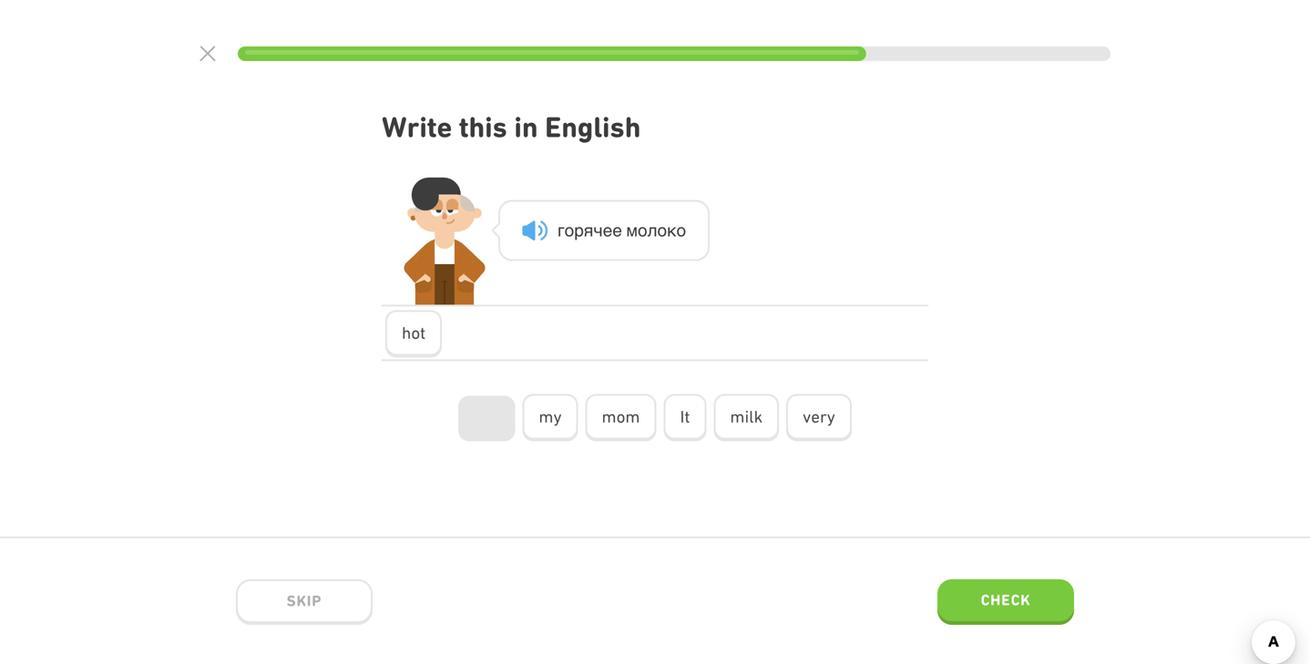 Task type: locate. For each thing, give the bounding box(es) containing it.
progress bar
[[238, 46, 1111, 61]]

е
[[603, 221, 613, 240], [613, 221, 622, 240]]

р
[[574, 221, 584, 240]]

к
[[667, 221, 677, 240]]

о right м
[[658, 221, 667, 240]]

very button
[[787, 394, 852, 441]]

о
[[565, 221, 574, 240], [638, 221, 648, 240], [658, 221, 667, 240], [677, 221, 686, 240]]

4 о from the left
[[677, 221, 686, 240]]

о right л
[[677, 221, 686, 240]]

milk
[[730, 407, 763, 427]]

л
[[648, 221, 658, 240]]

my
[[539, 407, 562, 427]]

write this in english
[[382, 110, 641, 144]]

м
[[626, 221, 638, 240]]

this
[[459, 110, 507, 144]]

о left я
[[565, 221, 574, 240]]

о left к
[[638, 221, 648, 240]]

in
[[514, 110, 538, 144]]

е right я
[[603, 221, 613, 240]]

1 о from the left
[[565, 221, 574, 240]]

е left м
[[613, 221, 622, 240]]



Task type: describe. For each thing, give the bounding box(es) containing it.
ч
[[594, 221, 603, 240]]

1 е from the left
[[603, 221, 613, 240]]

my button
[[523, 394, 578, 441]]

it button
[[664, 394, 707, 441]]

я
[[584, 221, 594, 240]]

check
[[981, 591, 1031, 609]]

hot button
[[385, 310, 442, 358]]

2 о from the left
[[638, 221, 648, 240]]

milk button
[[714, 394, 779, 441]]

hot
[[402, 323, 426, 343]]

english
[[545, 110, 641, 144]]

г
[[558, 221, 565, 240]]

г о р я ч е е м о л о к о
[[558, 221, 686, 240]]

3 о from the left
[[658, 221, 667, 240]]

skip
[[287, 592, 322, 610]]

write
[[382, 110, 452, 144]]

skip button
[[236, 580, 373, 625]]

mom
[[602, 407, 640, 427]]

it
[[680, 407, 690, 427]]

check button
[[938, 580, 1074, 625]]

2 е from the left
[[613, 221, 622, 240]]

mom button
[[586, 394, 657, 441]]

very
[[803, 407, 835, 427]]



Task type: vqa. For each thing, say whether or not it's contained in the screenshot.
"apple"?
no



